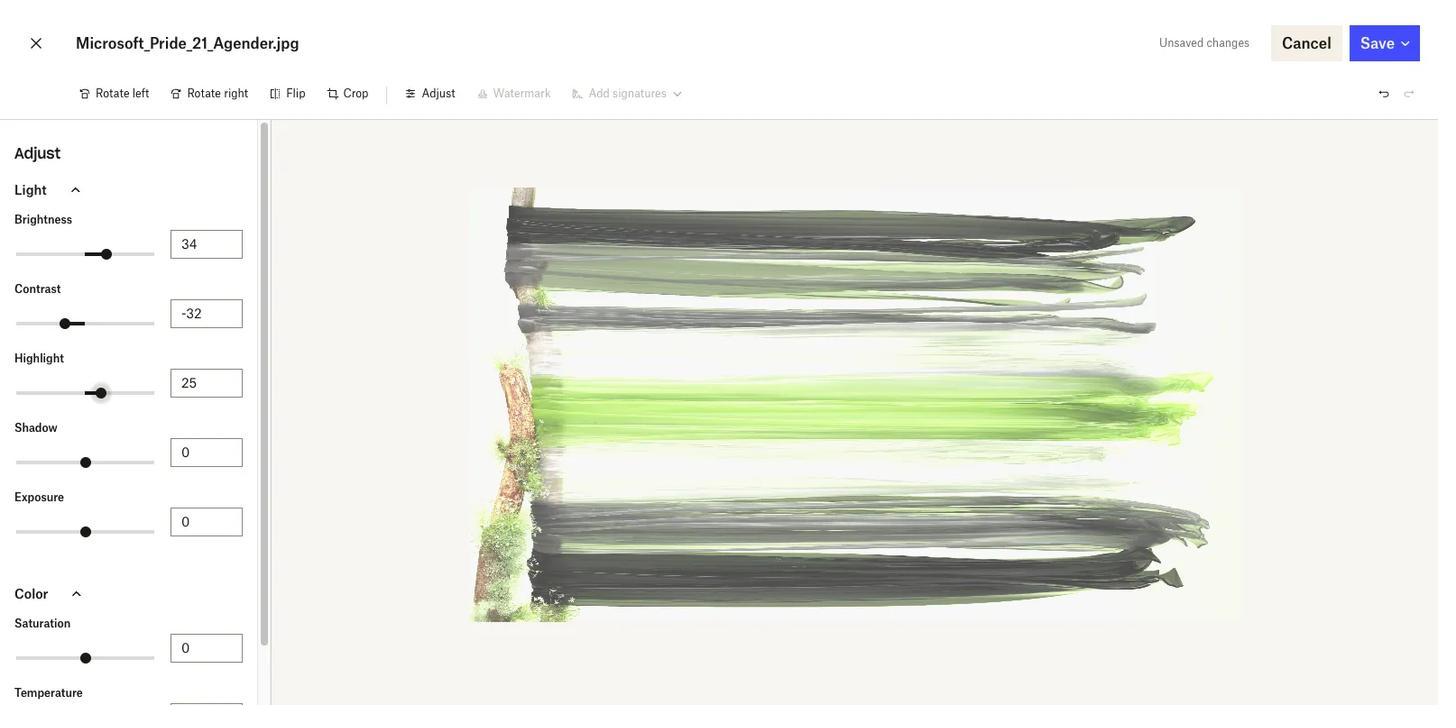 Task type: describe. For each thing, give the bounding box(es) containing it.
light button
[[0, 169, 257, 211]]

left
[[132, 87, 149, 100]]

light
[[14, 182, 47, 197]]

Exposure number field
[[181, 513, 232, 532]]

flip
[[286, 87, 305, 100]]

color
[[14, 586, 48, 601]]

right
[[224, 87, 248, 100]]

Exposure range field
[[16, 531, 154, 534]]

Contrast number field
[[181, 304, 232, 324]]

rotate for rotate left
[[96, 87, 130, 100]]

Shadow number field
[[181, 443, 232, 463]]

rotate left button
[[69, 79, 160, 108]]

saturation
[[14, 617, 71, 631]]

rotate for rotate right
[[187, 87, 221, 100]]

adjust inside button
[[422, 87, 455, 100]]

highlight
[[14, 352, 64, 365]]

Brightness range field
[[16, 253, 154, 256]]

flip button
[[259, 79, 316, 108]]

cancel
[[1282, 34, 1332, 52]]

color button
[[0, 573, 257, 615]]

rotate right
[[187, 87, 248, 100]]

exposure
[[14, 491, 64, 504]]

Highlight number field
[[181, 374, 232, 393]]

unsaved changes
[[1160, 36, 1250, 50]]

temperature
[[14, 687, 83, 700]]

brightness
[[14, 213, 72, 226]]



Task type: locate. For each thing, give the bounding box(es) containing it.
rotate left right
[[187, 87, 221, 100]]

crop
[[343, 87, 369, 100]]

Highlight range field
[[16, 392, 154, 395]]

rotate right button
[[160, 79, 259, 108]]

adjust right crop on the left of the page
[[422, 87, 455, 100]]

rotate left left
[[96, 87, 130, 100]]

1 horizontal spatial rotate
[[187, 87, 221, 100]]

rotate left
[[96, 87, 149, 100]]

cancel button
[[1271, 25, 1342, 61]]

2 rotate from the left
[[187, 87, 221, 100]]

0 horizontal spatial rotate
[[96, 87, 130, 100]]

shadow
[[14, 421, 58, 435]]

Contrast range field
[[16, 322, 154, 326]]

Brightness number field
[[181, 235, 232, 254]]

1 vertical spatial adjust
[[14, 144, 61, 162]]

None field
[[0, 0, 139, 20]]

adjust button
[[395, 79, 466, 108]]

adjust up light
[[14, 144, 61, 162]]

Shadow range field
[[16, 461, 154, 465]]

Saturation range field
[[16, 657, 154, 661]]

0 vertical spatial adjust
[[422, 87, 455, 100]]

close image
[[25, 29, 47, 58]]

changes
[[1207, 36, 1250, 50]]

unsaved
[[1160, 36, 1204, 50]]

microsoft_pride_21_agender.jpg
[[76, 34, 299, 52]]

0 horizontal spatial adjust
[[14, 144, 61, 162]]

adjust
[[422, 87, 455, 100], [14, 144, 61, 162]]

save button
[[1350, 25, 1420, 61]]

Saturation number field
[[181, 639, 232, 659]]

1 rotate from the left
[[96, 87, 130, 100]]

rotate
[[96, 87, 130, 100], [187, 87, 221, 100]]

save
[[1361, 34, 1395, 52]]

contrast
[[14, 282, 61, 296]]

crop button
[[316, 79, 379, 108]]

1 horizontal spatial adjust
[[422, 87, 455, 100]]



Task type: vqa. For each thing, say whether or not it's contained in the screenshot.
the Contrast range field at the left top of the page
yes



